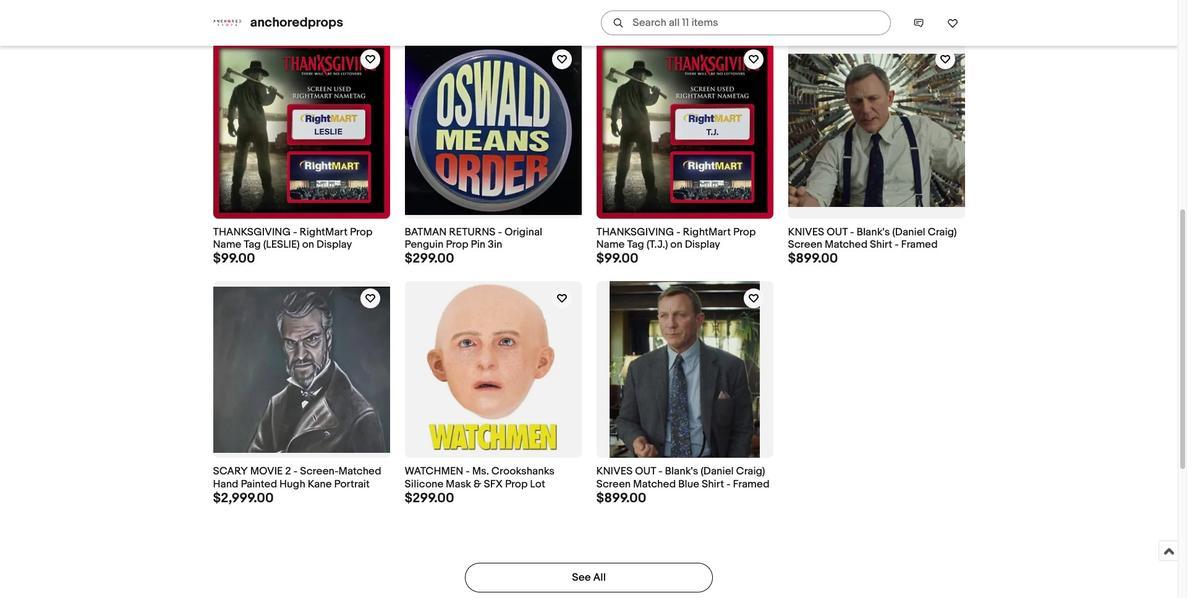 Task type: locate. For each thing, give the bounding box(es) containing it.
1 horizontal spatial display
[[685, 239, 720, 251]]

name for thanksgiving - rightmart prop name tag (leslie) on display
[[213, 239, 241, 251]]

1 $299.00 from the top
[[405, 251, 454, 267]]

thanksgiving inside thanksgiving - rightmart prop name tag (t.j.) on display
[[596, 226, 674, 238]]

(daniel
[[893, 226, 926, 238], [701, 466, 734, 478]]

name inside thanksgiving - rightmart prop name tag (t.j.) on display
[[596, 239, 625, 251]]

pin
[[471, 239, 486, 251]]

$299.00 down watchmen
[[405, 491, 454, 507]]

tag left (leslie)
[[244, 239, 261, 251]]

prop inside thanksgiving - rightmart prop name tag (t.j.) on display
[[733, 226, 756, 238]]

display right (t.j.)
[[685, 239, 720, 251]]

$99.00 left (t.j.)
[[596, 251, 639, 267]]

blank's
[[857, 226, 890, 238], [665, 466, 698, 478]]

1 horizontal spatial blank's
[[857, 226, 890, 238]]

tag inside thanksgiving - rightmart prop name tag (leslie) on display
[[244, 239, 261, 251]]

shirt
[[870, 239, 893, 251], [702, 479, 724, 491]]

0 horizontal spatial craig)
[[736, 466, 765, 478]]

1 tag from the left
[[244, 239, 261, 251]]

2 tag from the left
[[627, 239, 644, 251]]

rightmart inside thanksgiving - rightmart prop name tag (leslie) on display
[[300, 226, 348, 238]]

1 horizontal spatial rightmart
[[683, 226, 731, 238]]

0 horizontal spatial display
[[317, 239, 352, 251]]

on
[[302, 239, 314, 251], [671, 239, 683, 251]]

rightmart
[[300, 226, 348, 238], [683, 226, 731, 238]]

display
[[317, 239, 352, 251], [685, 239, 720, 251]]

1 horizontal spatial (daniel
[[893, 226, 926, 238]]

anchoredprops
[[250, 15, 343, 31]]

2 name from the left
[[596, 239, 625, 251]]

silicone
[[405, 479, 444, 491]]

blue
[[678, 479, 700, 491]]

1 vertical spatial $899.00
[[596, 491, 646, 507]]

0 vertical spatial $899.00
[[788, 251, 838, 267]]

knives for knives out - blank's (daniel craig) screen matched shirt - framed
[[788, 226, 824, 238]]

1 vertical spatial screen
[[596, 479, 631, 491]]

1 on from the left
[[302, 239, 314, 251]]

2
[[285, 466, 291, 478]]

screen-
[[300, 466, 339, 478]]

on inside thanksgiving - rightmart prop name tag (t.j.) on display
[[671, 239, 683, 251]]

1 horizontal spatial shirt
[[870, 239, 893, 251]]

0 horizontal spatial matched
[[339, 466, 381, 478]]

penguin
[[405, 239, 444, 251]]

thanksgiving up (leslie)
[[213, 226, 291, 238]]

1 name from the left
[[213, 239, 241, 251]]

scary
[[213, 466, 248, 478]]

tag for (t.j.)
[[627, 239, 644, 251]]

thanksgiving
[[213, 226, 291, 238], [596, 226, 674, 238]]

on for (leslie)
[[302, 239, 314, 251]]

1 vertical spatial shirt
[[702, 479, 724, 491]]

matched
[[825, 239, 868, 251], [339, 466, 381, 478], [633, 479, 676, 491]]

1 horizontal spatial $99.00
[[596, 251, 639, 267]]

prop
[[350, 226, 373, 238], [733, 226, 756, 238], [446, 239, 469, 251], [505, 479, 528, 491]]

display right (leslie)
[[317, 239, 352, 251]]

0 horizontal spatial $899.00
[[596, 491, 646, 507]]

anchoredprops link
[[250, 15, 343, 31]]

0 vertical spatial craig)
[[928, 226, 957, 238]]

tag
[[244, 239, 261, 251], [627, 239, 644, 251]]

1 horizontal spatial tag
[[627, 239, 644, 251]]

1 rightmart from the left
[[300, 226, 348, 238]]

craig)
[[928, 226, 957, 238], [736, 466, 765, 478]]

movie
[[250, 466, 283, 478]]

0 vertical spatial $299.00
[[405, 251, 454, 267]]

prop inside thanksgiving - rightmart prop name tag (leslie) on display
[[350, 226, 373, 238]]

bids
[[220, 17, 235, 27]]

display inside thanksgiving - rightmart prop name tag (leslie) on display
[[317, 239, 352, 251]]

0 horizontal spatial screen
[[596, 479, 631, 491]]

thanksgiving - rightmart prop name tag (leslie) on display
[[213, 226, 373, 251]]

blank's for blue
[[665, 466, 698, 478]]

$899.00
[[788, 251, 838, 267], [596, 491, 646, 507]]

1 horizontal spatial thanksgiving
[[596, 226, 674, 238]]

blank's inside 'knives out - blank's (daniel craig) screen matched blue shirt - framed'
[[665, 466, 698, 478]]

on right (leslie)
[[302, 239, 314, 251]]

out for blue
[[635, 466, 656, 478]]

out inside knives out - blank's (daniel craig) screen matched shirt - framed
[[827, 226, 848, 238]]

1 horizontal spatial $899.00
[[788, 251, 838, 267]]

0 vertical spatial framed
[[901, 239, 938, 251]]

crookshanks
[[492, 466, 555, 478]]

0 vertical spatial blank's
[[857, 226, 890, 238]]

1 vertical spatial out
[[635, 466, 656, 478]]

on inside thanksgiving - rightmart prop name tag (leslie) on display
[[302, 239, 314, 251]]

1 horizontal spatial framed
[[901, 239, 938, 251]]

2 rightmart from the left
[[683, 226, 731, 238]]

out inside 'knives out - blank's (daniel craig) screen matched blue shirt - framed'
[[635, 466, 656, 478]]

watchmen - ms. crookshanks silicone mask & sfx prop lot link
[[405, 281, 582, 492]]

0 horizontal spatial shirt
[[702, 479, 724, 491]]

matched inside 'knives out - blank's (daniel craig) screen matched blue shirt - framed'
[[633, 479, 676, 491]]

0 horizontal spatial thanksgiving
[[213, 226, 291, 238]]

tag for (leslie)
[[244, 239, 261, 251]]

original
[[505, 226, 542, 238]]

framed
[[901, 239, 938, 251], [733, 479, 770, 491]]

1 display from the left
[[317, 239, 352, 251]]

name left (t.j.)
[[596, 239, 625, 251]]

1 horizontal spatial screen
[[788, 239, 823, 251]]

knives inside knives out - blank's (daniel craig) screen matched shirt - framed
[[788, 226, 824, 238]]

0 horizontal spatial rightmart
[[300, 226, 348, 238]]

1 vertical spatial blank's
[[665, 466, 698, 478]]

1 vertical spatial craig)
[[736, 466, 765, 478]]

- inside the scary movie 2 - screen-matched hand painted hugh kane portrait
[[294, 466, 298, 478]]

2 on from the left
[[671, 239, 683, 251]]

craig) inside 'knives out - blank's (daniel craig) screen matched blue shirt - framed'
[[736, 466, 765, 478]]

screen inside knives out - blank's (daniel craig) screen matched shirt - framed
[[788, 239, 823, 251]]

name
[[213, 239, 241, 251], [596, 239, 625, 251]]

1 vertical spatial (daniel
[[701, 466, 734, 478]]

2 display from the left
[[685, 239, 720, 251]]

screen for knives out - blank's (daniel craig) screen matched blue shirt - framed
[[596, 479, 631, 491]]

0 horizontal spatial knives
[[596, 466, 633, 478]]

0
[[213, 17, 218, 27]]

shirt inside 'knives out - blank's (daniel craig) screen matched blue shirt - framed'
[[702, 479, 724, 491]]

2 $99.00 from the left
[[596, 251, 639, 267]]

1 vertical spatial framed
[[733, 479, 770, 491]]

0 vertical spatial (daniel
[[893, 226, 926, 238]]

-
[[293, 226, 297, 238], [498, 226, 502, 238], [677, 226, 681, 238], [850, 226, 854, 238], [895, 239, 899, 251], [294, 466, 298, 478], [466, 466, 470, 478], [659, 466, 663, 478], [727, 479, 731, 491]]

name for thanksgiving - rightmart prop name tag (t.j.) on display
[[596, 239, 625, 251]]

anchoredprops image
[[213, 20, 241, 26]]

- inside thanksgiving - rightmart prop name tag (t.j.) on display
[[677, 226, 681, 238]]

screen inside 'knives out - blank's (daniel craig) screen matched blue shirt - framed'
[[596, 479, 631, 491]]

display inside thanksgiving - rightmart prop name tag (t.j.) on display
[[685, 239, 720, 251]]

1 thanksgiving from the left
[[213, 226, 291, 238]]

thanksgiving - rightmart prop name tag (t.j.) on display
[[596, 226, 756, 251]]

knives inside 'knives out - blank's (daniel craig) screen matched blue shirt - framed'
[[596, 466, 633, 478]]

lot
[[530, 479, 545, 491]]

returns
[[449, 226, 496, 238]]

$299.00 down batman
[[405, 251, 454, 267]]

matched inside the scary movie 2 - screen-matched hand painted hugh kane portrait
[[339, 466, 381, 478]]

matched for knives out - blank's (daniel craig) screen matched blue shirt - framed
[[633, 479, 676, 491]]

$299.00
[[405, 251, 454, 267], [405, 491, 454, 507]]

name inside thanksgiving - rightmart prop name tag (leslie) on display
[[213, 239, 241, 251]]

1 vertical spatial knives
[[596, 466, 633, 478]]

knives out - blank's (daniel craig) screen matched shirt - framed link
[[788, 42, 965, 252]]

$99.00
[[213, 251, 255, 267], [596, 251, 639, 267]]

0 horizontal spatial (daniel
[[701, 466, 734, 478]]

0 vertical spatial screen
[[788, 239, 823, 251]]

ms.
[[472, 466, 489, 478]]

1 horizontal spatial out
[[827, 226, 848, 238]]

matched inside knives out - blank's (daniel craig) screen matched shirt - framed
[[825, 239, 868, 251]]

$99.00 left (leslie)
[[213, 251, 255, 267]]

1 vertical spatial $299.00
[[405, 491, 454, 507]]

2 horizontal spatial matched
[[825, 239, 868, 251]]

0 horizontal spatial out
[[635, 466, 656, 478]]

52m
[[264, 17, 280, 27]]

1 horizontal spatial knives
[[788, 226, 824, 238]]

0 vertical spatial shirt
[[870, 239, 893, 251]]

1 horizontal spatial matched
[[633, 479, 676, 491]]

scary movie 2 - screen-matched hand painted hugh kane portrait link
[[213, 281, 390, 492]]

1 horizontal spatial on
[[671, 239, 683, 251]]

1 $99.00 from the left
[[213, 251, 255, 267]]

1 horizontal spatial craig)
[[928, 226, 957, 238]]

tag left (t.j.)
[[627, 239, 644, 251]]

display for (t.j.)
[[685, 239, 720, 251]]

thanksgiving inside thanksgiving - rightmart prop name tag (leslie) on display
[[213, 226, 291, 238]]

rightmart inside thanksgiving - rightmart prop name tag (t.j.) on display
[[683, 226, 731, 238]]

0 horizontal spatial tag
[[244, 239, 261, 251]]

0 horizontal spatial name
[[213, 239, 241, 251]]

knives
[[788, 226, 824, 238], [596, 466, 633, 478]]

tag inside thanksgiving - rightmart prop name tag (t.j.) on display
[[627, 239, 644, 251]]

prop inside watchmen - ms. crookshanks silicone mask & sfx prop lot
[[505, 479, 528, 491]]

screen
[[788, 239, 823, 251], [596, 479, 631, 491]]

0 vertical spatial out
[[827, 226, 848, 238]]

0 horizontal spatial $99.00
[[213, 251, 255, 267]]

screen for knives out - blank's (daniel craig) screen matched shirt - framed
[[788, 239, 823, 251]]

blank's inside knives out - blank's (daniel craig) screen matched shirt - framed
[[857, 226, 890, 238]]

on right (t.j.)
[[671, 239, 683, 251]]

&
[[474, 479, 482, 491]]

0 horizontal spatial blank's
[[665, 466, 698, 478]]

prop inside batman returns - original penguin prop pin 3in
[[446, 239, 469, 251]]

2 thanksgiving from the left
[[596, 226, 674, 238]]

$899.00 for knives out - blank's (daniel craig) screen matched shirt - framed
[[788, 251, 838, 267]]

out
[[827, 226, 848, 238], [635, 466, 656, 478]]

name left (leslie)
[[213, 239, 241, 251]]

$899.00 for knives out - blank's (daniel craig) screen matched blue shirt - framed
[[596, 491, 646, 507]]

(daniel inside 'knives out - blank's (daniel craig) screen matched blue shirt - framed'
[[701, 466, 734, 478]]

craig) inside knives out - blank's (daniel craig) screen matched shirt - framed
[[928, 226, 957, 238]]

0 vertical spatial knives
[[788, 226, 824, 238]]

1 horizontal spatial name
[[596, 239, 625, 251]]

2 $299.00 from the top
[[405, 491, 454, 507]]

thanksgiving up (t.j.)
[[596, 226, 674, 238]]

0 horizontal spatial framed
[[733, 479, 770, 491]]

0 horizontal spatial on
[[302, 239, 314, 251]]

(daniel inside knives out - blank's (daniel craig) screen matched shirt - framed
[[893, 226, 926, 238]]

blank's for shirt
[[857, 226, 890, 238]]

(leslie)
[[263, 239, 300, 251]]

save this seller anchoredprops image
[[947, 17, 958, 28]]

(daniel for -
[[701, 466, 734, 478]]



Task type: describe. For each thing, give the bounding box(es) containing it.
Search all 11 items field
[[601, 11, 891, 35]]

(daniel for framed
[[893, 226, 926, 238]]

craig) for framed
[[928, 226, 957, 238]]

craig) for -
[[736, 466, 765, 478]]

knives out - blank's (daniel craig) screen matched shirt - framed
[[788, 226, 957, 251]]

23h
[[249, 17, 263, 27]]

kane
[[308, 479, 332, 491]]

sfx
[[484, 479, 503, 491]]

batman
[[405, 226, 447, 238]]

framed inside 'knives out - blank's (daniel craig) screen matched blue shirt - framed'
[[733, 479, 770, 491]]

$99.00 for thanksgiving - rightmart prop name tag (leslie) on display
[[213, 251, 255, 267]]

thanksgiving - rightmart prop name tag (leslie) on display link
[[213, 42, 390, 252]]

knives out - blank's (daniel craig) screen matched blue shirt - framed link
[[596, 281, 773, 492]]

see all link
[[465, 563, 713, 593]]

watchmen - ms. crookshanks silicone mask & sfx prop lot
[[405, 466, 555, 491]]

hugh
[[280, 479, 305, 491]]

thanksgiving - rightmart prop name tag (t.j.) on display link
[[596, 42, 773, 252]]

$2,999.00
[[213, 491, 274, 507]]

thanksgiving for (t.j.)
[[596, 226, 674, 238]]

rightmart for (leslie)
[[300, 226, 348, 238]]

mask
[[446, 479, 471, 491]]

$99.00 for thanksgiving - rightmart prop name tag (t.j.) on display
[[596, 251, 639, 267]]

3in
[[488, 239, 502, 251]]

5d
[[238, 17, 247, 27]]

rightmart for (t.j.)
[[683, 226, 731, 238]]

batman returns - original penguin prop pin 3in
[[405, 226, 542, 251]]

thanksgiving for (leslie)
[[213, 226, 291, 238]]

shirt inside knives out - blank's (daniel craig) screen matched shirt - framed
[[870, 239, 893, 251]]

see
[[572, 572, 591, 584]]

scary movie 2 - screen-matched hand painted hugh kane portrait
[[213, 466, 381, 491]]

(t.j.)
[[647, 239, 668, 251]]

knives out - blank's (daniel craig) screen matched blue shirt - framed
[[596, 466, 770, 491]]

- inside batman returns - original penguin prop pin 3in
[[498, 226, 502, 238]]

knives for knives out - blank's (daniel craig) screen matched blue shirt - framed
[[596, 466, 633, 478]]

display for (leslie)
[[317, 239, 352, 251]]

$299.00 for silicone
[[405, 491, 454, 507]]

matched for knives out - blank's (daniel craig) screen matched shirt - framed
[[825, 239, 868, 251]]

watchmen
[[405, 466, 463, 478]]

see all
[[572, 572, 606, 584]]

hand
[[213, 479, 238, 491]]

painted
[[241, 479, 277, 491]]

all
[[593, 572, 606, 584]]

batman returns - original penguin prop pin 3in link
[[405, 42, 582, 252]]

$299.00 for penguin
[[405, 251, 454, 267]]

on for (t.j.)
[[671, 239, 683, 251]]

framed inside knives out - blank's (daniel craig) screen matched shirt - framed
[[901, 239, 938, 251]]

- inside thanksgiving - rightmart prop name tag (leslie) on display
[[293, 226, 297, 238]]

0 bids 5d 23h 52m
[[213, 17, 280, 27]]

- inside watchmen - ms. crookshanks silicone mask & sfx prop lot
[[466, 466, 470, 478]]

portrait
[[334, 479, 370, 491]]

out for shirt
[[827, 226, 848, 238]]



Task type: vqa. For each thing, say whether or not it's contained in the screenshot.


